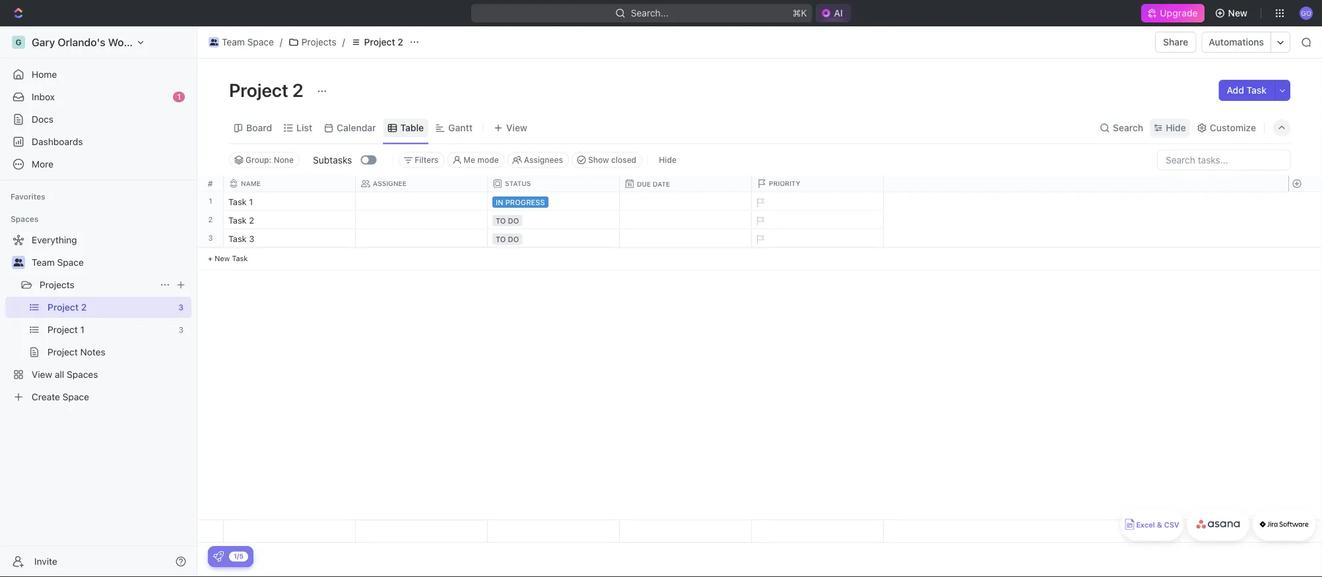Task type: vqa. For each thing, say whether or not it's contained in the screenshot.


Task type: describe. For each thing, give the bounding box(es) containing it.
task for task 2
[[228, 215, 247, 225]]

dropdown menu image
[[620, 521, 751, 543]]

notes
[[80, 347, 105, 358]]

team space inside sidebar navigation
[[32, 257, 84, 268]]

create space
[[32, 392, 89, 403]]

excel & csv
[[1136, 521, 1179, 530]]

1 vertical spatial space
[[57, 257, 84, 268]]

name
[[241, 180, 261, 187]]

go
[[1301, 9, 1312, 17]]

new for new
[[1228, 8, 1248, 18]]

gantt
[[448, 122, 473, 133]]

0 vertical spatial projects link
[[285, 34, 340, 50]]

board link
[[244, 119, 272, 137]]

closed
[[611, 155, 637, 165]]

name column header
[[224, 176, 358, 192]]

csv
[[1164, 521, 1179, 530]]

list link
[[294, 119, 312, 137]]

spaces inside view all spaces link
[[67, 369, 98, 380]]

project notes link
[[48, 342, 189, 363]]

set priority image for 2
[[750, 212, 770, 231]]

task inside button
[[1247, 85, 1267, 96]]

tree inside sidebar navigation
[[5, 230, 191, 408]]

2 vertical spatial space
[[63, 392, 89, 403]]

set priority element for 1
[[750, 193, 770, 213]]

upgrade link
[[1142, 4, 1205, 22]]

calendar link
[[334, 119, 376, 137]]

1 2 3
[[208, 197, 213, 243]]

filters
[[415, 155, 439, 165]]

status column header
[[488, 176, 623, 192]]

due date button
[[620, 180, 752, 189]]

subtasks
[[313, 154, 352, 165]]

press space to select this row. row containing 3
[[197, 229, 224, 248]]

me mode button
[[447, 152, 505, 168]]

press space to select this row. row containing 2
[[197, 211, 224, 229]]

project 1
[[48, 324, 84, 335]]

&
[[1157, 521, 1162, 530]]

new for new task
[[215, 254, 230, 263]]

progress
[[505, 198, 545, 207]]

group:
[[246, 155, 272, 165]]

1 horizontal spatial projects
[[302, 37, 336, 48]]

set priority element for 3
[[750, 230, 770, 250]]

g
[[15, 38, 21, 47]]

0 vertical spatial project 2 link
[[348, 34, 407, 50]]

excel
[[1136, 521, 1155, 530]]

task down task 3
[[232, 254, 248, 263]]

more button
[[5, 154, 191, 175]]

⌘k
[[793, 8, 807, 18]]

in
[[496, 198, 503, 207]]

table
[[400, 122, 424, 133]]

1 horizontal spatial project 2
[[229, 79, 307, 101]]

priority
[[769, 180, 800, 187]]

0 vertical spatial team
[[222, 37, 245, 48]]

view button
[[489, 113, 532, 144]]

in progress
[[496, 198, 545, 207]]

1 / from the left
[[280, 37, 282, 48]]

row containing name
[[224, 176, 887, 192]]

add task
[[1227, 85, 1267, 96]]

automations button
[[1202, 32, 1271, 52]]

gantt link
[[446, 119, 473, 137]]

row group containing task 1
[[224, 192, 884, 271]]

everything link
[[5, 230, 189, 251]]

1/5
[[234, 553, 244, 560]]

create space link
[[5, 387, 189, 408]]

calendar
[[337, 122, 376, 133]]

more
[[32, 159, 53, 170]]

project 2 inside sidebar navigation
[[48, 302, 87, 313]]

to for task 2
[[496, 217, 506, 225]]

onboarding checklist button element
[[213, 552, 224, 562]]

task for task 1
[[228, 197, 247, 207]]

new task
[[215, 254, 248, 263]]

home link
[[5, 64, 191, 85]]

sidebar navigation
[[0, 26, 200, 578]]

me mode
[[464, 155, 499, 165]]

to for task 3
[[496, 235, 506, 244]]

view all spaces
[[32, 369, 98, 380]]

0 vertical spatial team space link
[[205, 34, 277, 50]]

hide button
[[654, 152, 682, 168]]

customize button
[[1193, 119, 1260, 137]]

assignee column header
[[356, 176, 491, 192]]

create
[[32, 392, 60, 403]]

press space to select this row. row containing 1
[[197, 192, 224, 211]]

to do cell for task 3
[[488, 229, 620, 247]]

1 vertical spatial projects link
[[40, 275, 154, 296]]

set priority image for 1
[[750, 193, 770, 213]]

grid containing task 1
[[197, 176, 1322, 543]]

task 3
[[228, 234, 254, 244]]

1 horizontal spatial user group image
[[210, 39, 218, 46]]

Search tasks... text field
[[1158, 150, 1290, 170]]

onboarding checklist button image
[[213, 552, 224, 562]]

priority button
[[752, 179, 884, 188]]

dashboards link
[[5, 131, 191, 152]]

upgrade
[[1160, 8, 1198, 18]]

inbox
[[32, 91, 55, 102]]

invite
[[34, 557, 57, 567]]

ai button
[[816, 4, 851, 22]]



Task type: locate. For each thing, give the bounding box(es) containing it.
docs
[[32, 114, 53, 125]]

press space to select this row. row containing task 2
[[224, 211, 884, 231]]

0 horizontal spatial project 2
[[48, 302, 87, 313]]

0 horizontal spatial hide
[[659, 155, 677, 165]]

1 inside the 1 2 3
[[209, 197, 212, 206]]

show closed button
[[572, 152, 642, 168]]

3
[[249, 234, 254, 244], [208, 234, 213, 243], [178, 303, 184, 312], [179, 325, 184, 335]]

project 2 link
[[348, 34, 407, 50], [48, 297, 173, 318]]

0 horizontal spatial spaces
[[11, 215, 39, 224]]

0 horizontal spatial user group image
[[14, 259, 23, 267]]

filters button
[[398, 152, 445, 168]]

0 vertical spatial user group image
[[210, 39, 218, 46]]

view for view all spaces
[[32, 369, 52, 380]]

list
[[297, 122, 312, 133]]

project
[[364, 37, 395, 48], [229, 79, 288, 101], [48, 302, 79, 313], [48, 324, 78, 335], [48, 347, 78, 358]]

project 1 link
[[48, 320, 173, 341]]

1 horizontal spatial team space
[[222, 37, 274, 48]]

spaces
[[11, 215, 39, 224], [67, 369, 98, 380]]

do for task 2
[[508, 217, 519, 225]]

group: none
[[246, 155, 294, 165]]

project 2
[[364, 37, 403, 48], [229, 79, 307, 101], [48, 302, 87, 313]]

hide inside dropdown button
[[1166, 122, 1186, 133]]

hide up date
[[659, 155, 677, 165]]

2 vertical spatial project 2
[[48, 302, 87, 313]]

1 horizontal spatial team space link
[[205, 34, 277, 50]]

priority column header
[[752, 176, 887, 192]]

1 vertical spatial to do
[[496, 235, 519, 244]]

0 vertical spatial to do
[[496, 217, 519, 225]]

view left all
[[32, 369, 52, 380]]

0 vertical spatial to do cell
[[488, 211, 620, 229]]

grid
[[197, 176, 1322, 543]]

show
[[588, 155, 609, 165]]

task right add
[[1247, 85, 1267, 96]]

0 horizontal spatial project 2 link
[[48, 297, 173, 318]]

search...
[[631, 8, 669, 18]]

1 horizontal spatial hide
[[1166, 122, 1186, 133]]

view up assignees button
[[506, 122, 527, 133]]

row group
[[197, 192, 224, 271], [224, 192, 884, 271], [1289, 192, 1322, 271]]

0 horizontal spatial /
[[280, 37, 282, 48]]

hide right search
[[1166, 122, 1186, 133]]

dashboards
[[32, 136, 83, 147]]

cell
[[356, 192, 488, 210], [620, 192, 752, 210], [356, 211, 488, 229], [620, 211, 752, 229], [356, 229, 488, 247], [620, 229, 752, 247]]

due date column header
[[620, 176, 755, 192]]

set priority image
[[750, 193, 770, 213], [750, 212, 770, 231], [750, 230, 770, 250]]

0 vertical spatial space
[[247, 37, 274, 48]]

2 / from the left
[[342, 37, 345, 48]]

0 horizontal spatial team
[[32, 257, 55, 268]]

team inside sidebar navigation
[[32, 257, 55, 268]]

press space to select this row. row containing task 3
[[224, 229, 884, 250]]

new button
[[1210, 3, 1256, 24]]

1 vertical spatial project 2
[[229, 79, 307, 101]]

gary orlando's workspace
[[32, 36, 163, 49]]

task down task 2
[[228, 234, 247, 244]]

1 vertical spatial to do cell
[[488, 229, 620, 247]]

none
[[274, 155, 294, 165]]

mode
[[477, 155, 499, 165]]

0 horizontal spatial projects
[[40, 280, 74, 290]]

1 horizontal spatial /
[[342, 37, 345, 48]]

automations
[[1209, 37, 1264, 48]]

user group image inside sidebar navigation
[[14, 259, 23, 267]]

2 to do from the top
[[496, 235, 519, 244]]

assignees
[[524, 155, 563, 165]]

2 to do cell from the top
[[488, 229, 620, 247]]

set priority element
[[750, 193, 770, 213], [750, 212, 770, 231], [750, 230, 770, 250]]

to do for task 3
[[496, 235, 519, 244]]

everything
[[32, 235, 77, 246]]

view for view
[[506, 122, 527, 133]]

projects
[[302, 37, 336, 48], [40, 280, 74, 290]]

2 set priority image from the top
[[750, 212, 770, 231]]

in progress cell
[[488, 192, 620, 210]]

due
[[637, 180, 651, 188]]

hide inside button
[[659, 155, 677, 165]]

1 set priority image from the top
[[750, 193, 770, 213]]

1 vertical spatial project 2 link
[[48, 297, 173, 318]]

press space to select this row. row containing task 1
[[224, 192, 884, 213]]

1 vertical spatial user group image
[[14, 259, 23, 267]]

status
[[505, 180, 531, 187]]

0 vertical spatial to
[[496, 217, 506, 225]]

assignee button
[[356, 179, 488, 188]]

to do cell for task 2
[[488, 211, 620, 229]]

1 to from the top
[[496, 217, 506, 225]]

1
[[177, 92, 181, 101], [249, 197, 253, 207], [209, 197, 212, 206], [80, 324, 84, 335]]

user group image
[[210, 39, 218, 46], [14, 259, 23, 267]]

me
[[464, 155, 475, 165]]

task 1
[[228, 197, 253, 207]]

board
[[246, 122, 272, 133]]

hide button
[[1150, 119, 1190, 137]]

1 horizontal spatial team
[[222, 37, 245, 48]]

0 vertical spatial hide
[[1166, 122, 1186, 133]]

view all spaces link
[[5, 364, 189, 386]]

set priority image for 3
[[750, 230, 770, 250]]

tree containing everything
[[5, 230, 191, 408]]

new inside button
[[1228, 8, 1248, 18]]

2 set priority element from the top
[[750, 212, 770, 231]]

3 set priority image from the top
[[750, 230, 770, 250]]

name button
[[224, 179, 356, 188]]

1 vertical spatial projects
[[40, 280, 74, 290]]

team
[[222, 37, 245, 48], [32, 257, 55, 268]]

gary
[[32, 36, 55, 49]]

1 vertical spatial team space link
[[32, 252, 189, 273]]

/
[[280, 37, 282, 48], [342, 37, 345, 48]]

tree
[[5, 230, 191, 408]]

view button
[[489, 119, 532, 137]]

project notes
[[48, 347, 105, 358]]

2 row group from the left
[[224, 192, 884, 271]]

set priority element for 2
[[750, 212, 770, 231]]

1 vertical spatial spaces
[[67, 369, 98, 380]]

1 vertical spatial team
[[32, 257, 55, 268]]

due date
[[637, 180, 670, 188]]

search
[[1113, 122, 1144, 133]]

1 horizontal spatial new
[[1228, 8, 1248, 18]]

status button
[[488, 179, 620, 188]]

0 horizontal spatial projects link
[[40, 275, 154, 296]]

assignee
[[373, 180, 407, 187]]

team space
[[222, 37, 274, 48], [32, 257, 84, 268]]

to do cell
[[488, 211, 620, 229], [488, 229, 620, 247]]

press space to select this row. row
[[197, 192, 224, 211], [224, 192, 884, 213], [1289, 192, 1322, 211], [197, 211, 224, 229], [224, 211, 884, 231], [1289, 211, 1322, 229], [197, 229, 224, 248], [224, 229, 884, 250], [1289, 229, 1322, 248], [224, 521, 884, 543], [1289, 521, 1322, 543]]

new up automations
[[1228, 8, 1248, 18]]

1 row group from the left
[[197, 192, 224, 271]]

new down task 3
[[215, 254, 230, 263]]

ai
[[834, 8, 843, 18]]

row group containing 1 2 3
[[197, 192, 224, 271]]

show closed
[[588, 155, 637, 165]]

subtasks button
[[308, 150, 361, 171]]

1 vertical spatial view
[[32, 369, 52, 380]]

task 2
[[228, 215, 254, 225]]

gary orlando's workspace, , element
[[12, 36, 25, 49]]

task up task 2
[[228, 197, 247, 207]]

0 horizontal spatial view
[[32, 369, 52, 380]]

docs link
[[5, 109, 191, 130]]

spaces right all
[[67, 369, 98, 380]]

0 vertical spatial projects
[[302, 37, 336, 48]]

customize
[[1210, 122, 1256, 133]]

1 horizontal spatial view
[[506, 122, 527, 133]]

1 horizontal spatial project 2 link
[[348, 34, 407, 50]]

0 vertical spatial view
[[506, 122, 527, 133]]

new
[[1228, 8, 1248, 18], [215, 254, 230, 263]]

#
[[208, 179, 213, 188]]

0 vertical spatial do
[[508, 217, 519, 225]]

view
[[506, 122, 527, 133], [32, 369, 52, 380]]

1 horizontal spatial spaces
[[67, 369, 98, 380]]

to do for task 2
[[496, 217, 519, 225]]

task down task 1
[[228, 215, 247, 225]]

workspace
[[108, 36, 163, 49]]

1 vertical spatial do
[[508, 235, 519, 244]]

task for task 3
[[228, 234, 247, 244]]

0 vertical spatial spaces
[[11, 215, 39, 224]]

add
[[1227, 85, 1244, 96]]

0 vertical spatial team space
[[222, 37, 274, 48]]

0 horizontal spatial team space
[[32, 257, 84, 268]]

favorites button
[[5, 189, 51, 205]]

1 horizontal spatial projects link
[[285, 34, 340, 50]]

favorites
[[11, 192, 45, 201]]

view inside sidebar navigation
[[32, 369, 52, 380]]

1 do from the top
[[508, 217, 519, 225]]

0 vertical spatial new
[[1228, 8, 1248, 18]]

2 inside sidebar navigation
[[81, 302, 87, 313]]

2 to from the top
[[496, 235, 506, 244]]

add task button
[[1219, 80, 1275, 101]]

0 horizontal spatial new
[[215, 254, 230, 263]]

2 horizontal spatial project 2
[[364, 37, 403, 48]]

home
[[32, 69, 57, 80]]

all
[[55, 369, 64, 380]]

orlando's
[[58, 36, 105, 49]]

2 inside the 1 2 3
[[208, 216, 213, 224]]

to
[[496, 217, 506, 225], [496, 235, 506, 244]]

1 vertical spatial new
[[215, 254, 230, 263]]

table link
[[398, 119, 424, 137]]

projects link
[[285, 34, 340, 50], [40, 275, 154, 296]]

0 vertical spatial project 2
[[364, 37, 403, 48]]

row
[[224, 176, 887, 192]]

1 set priority element from the top
[[750, 193, 770, 213]]

1 to do cell from the top
[[488, 211, 620, 229]]

spaces down favorites
[[11, 215, 39, 224]]

3 set priority element from the top
[[750, 230, 770, 250]]

team space link
[[205, 34, 277, 50], [32, 252, 189, 273]]

go button
[[1296, 3, 1317, 24]]

1 to do from the top
[[496, 217, 519, 225]]

do for task 3
[[508, 235, 519, 244]]

projects inside sidebar navigation
[[40, 280, 74, 290]]

hide
[[1166, 122, 1186, 133], [659, 155, 677, 165]]

2 do from the top
[[508, 235, 519, 244]]

3 row group from the left
[[1289, 192, 1322, 271]]

1 vertical spatial team space
[[32, 257, 84, 268]]

do
[[508, 217, 519, 225], [508, 235, 519, 244]]

space
[[247, 37, 274, 48], [57, 257, 84, 268], [63, 392, 89, 403]]

0 horizontal spatial team space link
[[32, 252, 189, 273]]

2
[[398, 37, 403, 48], [292, 79, 304, 101], [249, 215, 254, 225], [208, 216, 213, 224], [81, 302, 87, 313]]

excel & csv link
[[1121, 508, 1184, 541]]

date
[[653, 180, 670, 188]]

view inside button
[[506, 122, 527, 133]]

assignees button
[[507, 152, 569, 168]]

1 vertical spatial hide
[[659, 155, 677, 165]]

share
[[1163, 37, 1189, 48]]

1 vertical spatial to
[[496, 235, 506, 244]]



